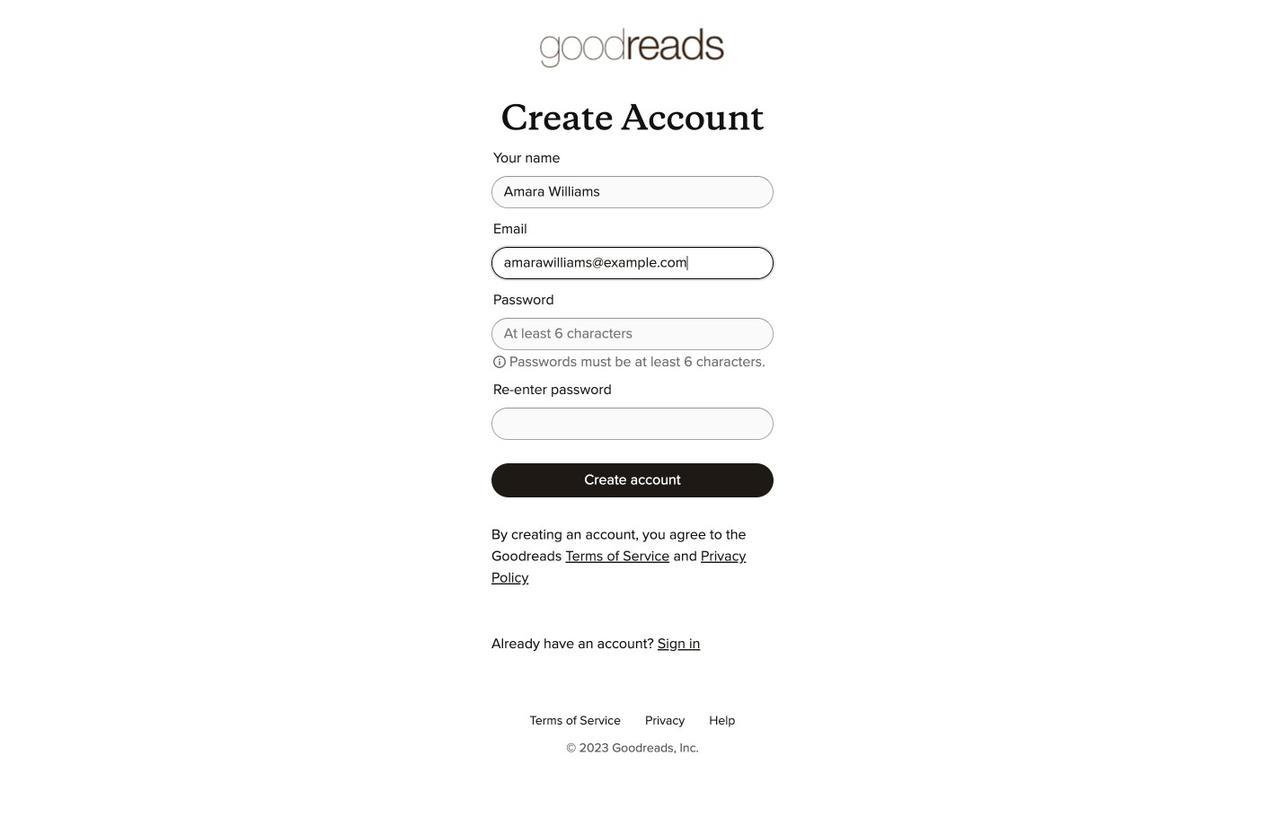 Task type: vqa. For each thing, say whether or not it's contained in the screenshot.
leftmost "1"
no



Task type: locate. For each thing, give the bounding box(es) containing it.
None submit
[[491, 464, 774, 498]]

First and last name text field
[[491, 176, 774, 209]]

None email field
[[491, 247, 774, 280]]

None password field
[[491, 408, 774, 440]]



Task type: describe. For each thing, give the bounding box(es) containing it.
goodreads image
[[540, 27, 725, 70]]

At least 6 characters password field
[[491, 318, 774, 351]]

alert image
[[493, 356, 506, 369]]



